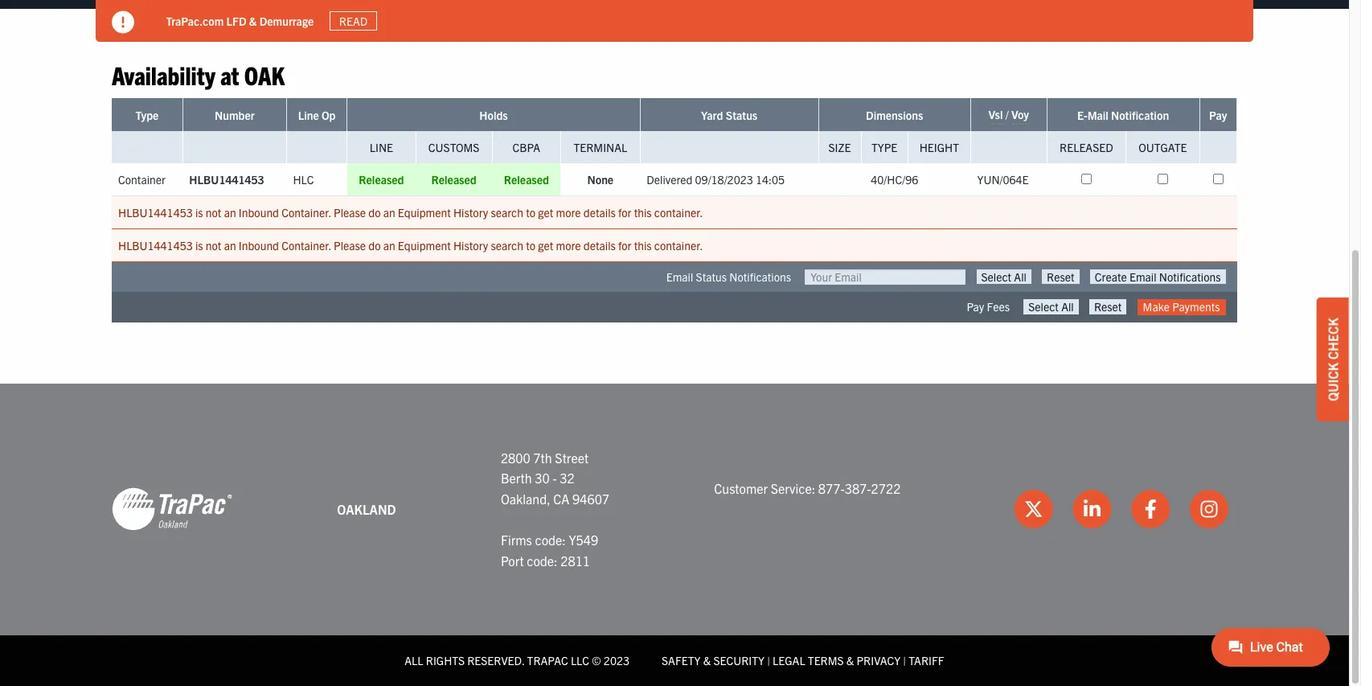 Task type: vqa. For each thing, say whether or not it's contained in the screenshot.
16:30 for 10/26/2023 05:00
no



Task type: describe. For each thing, give the bounding box(es) containing it.
quick check link
[[1317, 297, 1349, 421]]

status for email
[[696, 270, 727, 284]]

pay for pay
[[1210, 108, 1228, 123]]

yard status
[[701, 108, 758, 123]]

customer service: 877-387-2722
[[714, 480, 901, 496]]

1 horizontal spatial &
[[703, 653, 711, 668]]

pay fees
[[967, 300, 1010, 314]]

rights
[[426, 653, 465, 668]]

1 not from the top
[[206, 205, 222, 220]]

terms
[[808, 653, 844, 668]]

mail
[[1088, 108, 1109, 123]]

trapac.com lfd & demurrage
[[166, 13, 314, 28]]

read link
[[330, 11, 377, 31]]

yun/064e
[[978, 172, 1029, 187]]

2 this from the top
[[634, 238, 652, 253]]

2 details from the top
[[584, 238, 616, 253]]

email
[[667, 270, 693, 284]]

2023
[[604, 653, 630, 668]]

hlc
[[293, 172, 314, 187]]

legal terms & privacy link
[[773, 653, 901, 668]]

2 vertical spatial hlbu1441453
[[118, 238, 193, 253]]

2800
[[501, 449, 531, 465]]

2 inbound from the top
[[239, 238, 279, 253]]

e-mail notification
[[1078, 108, 1169, 123]]

1 do from the top
[[369, 205, 381, 220]]

delivered 09/18/2023 14:05
[[647, 172, 785, 187]]

released down e-
[[1060, 140, 1114, 155]]

street
[[555, 449, 589, 465]]

/
[[1006, 107, 1009, 122]]

holds
[[480, 108, 508, 123]]

30
[[535, 470, 550, 486]]

number
[[215, 108, 255, 123]]

1 this from the top
[[634, 205, 652, 220]]

877-
[[819, 480, 845, 496]]

09/18/2023
[[695, 172, 753, 187]]

line for line op
[[298, 108, 319, 123]]

availability at oak
[[112, 59, 285, 90]]

safety
[[662, 653, 701, 668]]

2 not from the top
[[206, 238, 222, 253]]

0 horizontal spatial &
[[250, 13, 257, 28]]

security
[[714, 653, 765, 668]]

2 search from the top
[[491, 238, 524, 253]]

reserved.
[[467, 653, 525, 668]]

2 please from the top
[[334, 238, 366, 253]]

2722
[[871, 480, 901, 496]]

make payments link
[[1138, 300, 1226, 315]]

make payments
[[1143, 300, 1220, 314]]

1 container. from the top
[[655, 205, 703, 220]]

2811
[[561, 552, 590, 568]]

safety & security | legal terms & privacy | tariff
[[662, 653, 945, 668]]

terminal
[[574, 140, 627, 155]]

height
[[920, 140, 959, 155]]

-
[[553, 470, 557, 486]]

safety & security link
[[662, 653, 765, 668]]

2 container. from the top
[[655, 238, 703, 253]]

2 | from the left
[[903, 653, 906, 668]]

port
[[501, 552, 524, 568]]

y549
[[569, 532, 598, 548]]

lfd
[[227, 13, 247, 28]]

2 equipment from the top
[[398, 238, 451, 253]]

1 vertical spatial hlbu1441453
[[118, 205, 193, 220]]

40/hc/96
[[871, 172, 919, 187]]

tariff
[[909, 653, 945, 668]]

quick
[[1325, 362, 1341, 401]]

all rights reserved. trapac llc © 2023
[[405, 653, 630, 668]]

payments
[[1173, 300, 1220, 314]]

cbpa
[[513, 140, 541, 155]]

1 history from the top
[[454, 205, 488, 220]]

2 hlbu1441453 is not an inbound container. please do an equipment history search to get more details for this container. from the top
[[118, 238, 703, 253]]

32
[[560, 470, 575, 486]]

vsl / voy
[[989, 107, 1029, 122]]

1 please from the top
[[334, 205, 366, 220]]

ca
[[554, 490, 570, 506]]

notification
[[1111, 108, 1169, 123]]

make
[[1143, 300, 1170, 314]]

status for yard
[[726, 108, 758, 123]]

availability
[[112, 59, 215, 90]]

oakland
[[337, 501, 396, 517]]

outgate
[[1139, 140, 1187, 155]]

delivered
[[647, 172, 693, 187]]

2 do from the top
[[369, 238, 381, 253]]

oakland,
[[501, 490, 551, 506]]

©
[[592, 653, 601, 668]]

demurrage
[[260, 13, 314, 28]]

oakland image
[[112, 487, 232, 532]]

privacy
[[857, 653, 901, 668]]



Task type: locate. For each thing, give the bounding box(es) containing it.
0 vertical spatial inbound
[[239, 205, 279, 220]]

notifications
[[730, 270, 791, 284]]

2800 7th street berth 30 - 32 oakland, ca 94607
[[501, 449, 610, 506]]

387-
[[845, 480, 871, 496]]

quick check
[[1325, 317, 1341, 401]]

1 vertical spatial is
[[195, 238, 203, 253]]

1 vertical spatial please
[[334, 238, 366, 253]]

1 vertical spatial get
[[538, 238, 554, 253]]

0 vertical spatial line
[[298, 108, 319, 123]]

voy
[[1012, 107, 1029, 122]]

0 vertical spatial please
[[334, 205, 366, 220]]

firms
[[501, 532, 532, 548]]

not
[[206, 205, 222, 220], [206, 238, 222, 253]]

14:05
[[756, 172, 785, 187]]

1 vertical spatial line
[[370, 140, 393, 155]]

size
[[829, 140, 851, 155]]

line left op
[[298, 108, 319, 123]]

1 for from the top
[[618, 205, 632, 220]]

container. up email
[[655, 238, 703, 253]]

more
[[556, 205, 581, 220], [556, 238, 581, 253]]

1 vertical spatial status
[[696, 270, 727, 284]]

pay
[[1210, 108, 1228, 123], [967, 300, 985, 314]]

1 vertical spatial this
[[634, 238, 652, 253]]

released
[[1060, 140, 1114, 155], [359, 172, 404, 187], [431, 172, 477, 187], [504, 172, 549, 187]]

1 vertical spatial code:
[[527, 552, 558, 568]]

line for line
[[370, 140, 393, 155]]

2 is from the top
[[195, 238, 203, 253]]

trapac.com
[[166, 13, 224, 28]]

none
[[588, 172, 614, 187]]

& right terms
[[847, 653, 854, 668]]

footer
[[0, 383, 1349, 686]]

trapac
[[527, 653, 568, 668]]

1 vertical spatial container.
[[282, 238, 331, 253]]

hlbu1441453 is not an inbound container. please do an equipment history search to get more details for this container.
[[118, 205, 703, 220], [118, 238, 703, 253]]

1 inbound from the top
[[239, 205, 279, 220]]

fees
[[987, 300, 1010, 314]]

0 horizontal spatial |
[[767, 653, 770, 668]]

dimensions
[[866, 108, 924, 123]]

1 horizontal spatial type
[[872, 140, 898, 155]]

status
[[726, 108, 758, 123], [696, 270, 727, 284]]

status right email
[[696, 270, 727, 284]]

search
[[491, 205, 524, 220], [491, 238, 524, 253]]

1 vertical spatial equipment
[[398, 238, 451, 253]]

oak
[[244, 59, 285, 90]]

check
[[1325, 317, 1341, 359]]

1 horizontal spatial |
[[903, 653, 906, 668]]

None checkbox
[[1213, 174, 1224, 184]]

0 vertical spatial is
[[195, 205, 203, 220]]

1 get from the top
[[538, 205, 554, 220]]

1 to from the top
[[526, 205, 536, 220]]

1 equipment from the top
[[398, 205, 451, 220]]

0 vertical spatial hlbu1441453 is not an inbound container. please do an equipment history search to get more details for this container.
[[118, 205, 703, 220]]

None button
[[977, 270, 1032, 284], [1042, 270, 1080, 284], [1090, 270, 1226, 284], [1024, 300, 1079, 314], [1090, 300, 1127, 314], [977, 270, 1032, 284], [1042, 270, 1080, 284], [1090, 270, 1226, 284], [1024, 300, 1079, 314], [1090, 300, 1127, 314]]

0 vertical spatial not
[[206, 205, 222, 220]]

is
[[195, 205, 203, 220], [195, 238, 203, 253]]

2 horizontal spatial &
[[847, 653, 854, 668]]

& right safety
[[703, 653, 711, 668]]

berth
[[501, 470, 532, 486]]

Your Email email field
[[805, 270, 966, 285]]

| left the tariff link
[[903, 653, 906, 668]]

None checkbox
[[1082, 174, 1092, 184], [1158, 174, 1168, 184], [1082, 174, 1092, 184], [1158, 174, 1168, 184]]

0 vertical spatial get
[[538, 205, 554, 220]]

1 vertical spatial not
[[206, 238, 222, 253]]

1 search from the top
[[491, 205, 524, 220]]

|
[[767, 653, 770, 668], [903, 653, 906, 668]]

0 vertical spatial search
[[491, 205, 524, 220]]

container. down delivered
[[655, 205, 703, 220]]

firms code:  y549 port code:  2811
[[501, 532, 598, 568]]

0 vertical spatial for
[[618, 205, 632, 220]]

at
[[221, 59, 239, 90]]

legal
[[773, 653, 806, 668]]

released down customs
[[431, 172, 477, 187]]

1 is from the top
[[195, 205, 203, 220]]

2 container. from the top
[[282, 238, 331, 253]]

all
[[405, 653, 423, 668]]

0 vertical spatial equipment
[[398, 205, 451, 220]]

1 vertical spatial to
[[526, 238, 536, 253]]

type
[[136, 108, 159, 123], [872, 140, 898, 155]]

tariff link
[[909, 653, 945, 668]]

1 vertical spatial search
[[491, 238, 524, 253]]

1 more from the top
[[556, 205, 581, 220]]

details
[[584, 205, 616, 220], [584, 238, 616, 253]]

inbound
[[239, 205, 279, 220], [239, 238, 279, 253]]

hlbu1441453
[[189, 172, 264, 187], [118, 205, 193, 220], [118, 238, 193, 253]]

released right hlc on the top left of page
[[359, 172, 404, 187]]

read
[[340, 14, 368, 28]]

1 hlbu1441453 is not an inbound container. please do an equipment history search to get more details for this container. from the top
[[118, 205, 703, 220]]

94607
[[573, 490, 610, 506]]

0 horizontal spatial line
[[298, 108, 319, 123]]

1 | from the left
[[767, 653, 770, 668]]

container
[[118, 172, 166, 187]]

solid image
[[112, 11, 134, 34]]

1 vertical spatial do
[[369, 238, 381, 253]]

1 vertical spatial pay
[[967, 300, 985, 314]]

please
[[334, 205, 366, 220], [334, 238, 366, 253]]

get
[[538, 205, 554, 220], [538, 238, 554, 253]]

llc
[[571, 653, 590, 668]]

yard
[[701, 108, 723, 123]]

0 horizontal spatial pay
[[967, 300, 985, 314]]

1 vertical spatial details
[[584, 238, 616, 253]]

pay left the fees
[[967, 300, 985, 314]]

op
[[322, 108, 336, 123]]

email status notifications
[[667, 270, 791, 284]]

1 vertical spatial container.
[[655, 238, 703, 253]]

container.
[[282, 205, 331, 220], [282, 238, 331, 253]]

0 vertical spatial more
[[556, 205, 581, 220]]

& right lfd
[[250, 13, 257, 28]]

footer containing 2800 7th street
[[0, 383, 1349, 686]]

0 vertical spatial do
[[369, 205, 381, 220]]

0 vertical spatial status
[[726, 108, 758, 123]]

for
[[618, 205, 632, 220], [618, 238, 632, 253]]

0 vertical spatial container.
[[655, 205, 703, 220]]

line op
[[298, 108, 336, 123]]

1 vertical spatial more
[[556, 238, 581, 253]]

1 details from the top
[[584, 205, 616, 220]]

code:
[[535, 532, 566, 548], [527, 552, 558, 568]]

status right yard
[[726, 108, 758, 123]]

pay right notification at top right
[[1210, 108, 1228, 123]]

0 vertical spatial pay
[[1210, 108, 1228, 123]]

code: right port at bottom left
[[527, 552, 558, 568]]

code: up 2811 on the bottom of page
[[535, 532, 566, 548]]

do
[[369, 205, 381, 220], [369, 238, 381, 253]]

| left legal on the right
[[767, 653, 770, 668]]

pay for pay fees
[[967, 300, 985, 314]]

7th
[[533, 449, 552, 465]]

1 vertical spatial for
[[618, 238, 632, 253]]

history
[[454, 205, 488, 220], [454, 238, 488, 253]]

1 vertical spatial inbound
[[239, 238, 279, 253]]

0 vertical spatial history
[[454, 205, 488, 220]]

customs
[[429, 140, 480, 155]]

1 container. from the top
[[282, 205, 331, 220]]

released down cbpa
[[504, 172, 549, 187]]

0 vertical spatial code:
[[535, 532, 566, 548]]

0 vertical spatial type
[[136, 108, 159, 123]]

type down dimensions
[[872, 140, 898, 155]]

2 for from the top
[[618, 238, 632, 253]]

0 horizontal spatial type
[[136, 108, 159, 123]]

this
[[634, 205, 652, 220], [634, 238, 652, 253]]

customer
[[714, 480, 768, 496]]

1 vertical spatial type
[[872, 140, 898, 155]]

0 vertical spatial container.
[[282, 205, 331, 220]]

2 get from the top
[[538, 238, 554, 253]]

0 vertical spatial this
[[634, 205, 652, 220]]

0 vertical spatial to
[[526, 205, 536, 220]]

e-
[[1078, 108, 1088, 123]]

0 vertical spatial details
[[584, 205, 616, 220]]

1 horizontal spatial line
[[370, 140, 393, 155]]

line
[[298, 108, 319, 123], [370, 140, 393, 155]]

line left customs
[[370, 140, 393, 155]]

0 vertical spatial hlbu1441453
[[189, 172, 264, 187]]

an
[[224, 205, 236, 220], [383, 205, 395, 220], [224, 238, 236, 253], [383, 238, 395, 253]]

2 more from the top
[[556, 238, 581, 253]]

1 vertical spatial history
[[454, 238, 488, 253]]

service:
[[771, 480, 816, 496]]

2 to from the top
[[526, 238, 536, 253]]

type down availability
[[136, 108, 159, 123]]

2 history from the top
[[454, 238, 488, 253]]

vsl
[[989, 107, 1003, 122]]

1 vertical spatial hlbu1441453 is not an inbound container. please do an equipment history search to get more details for this container.
[[118, 238, 703, 253]]

1 horizontal spatial pay
[[1210, 108, 1228, 123]]



